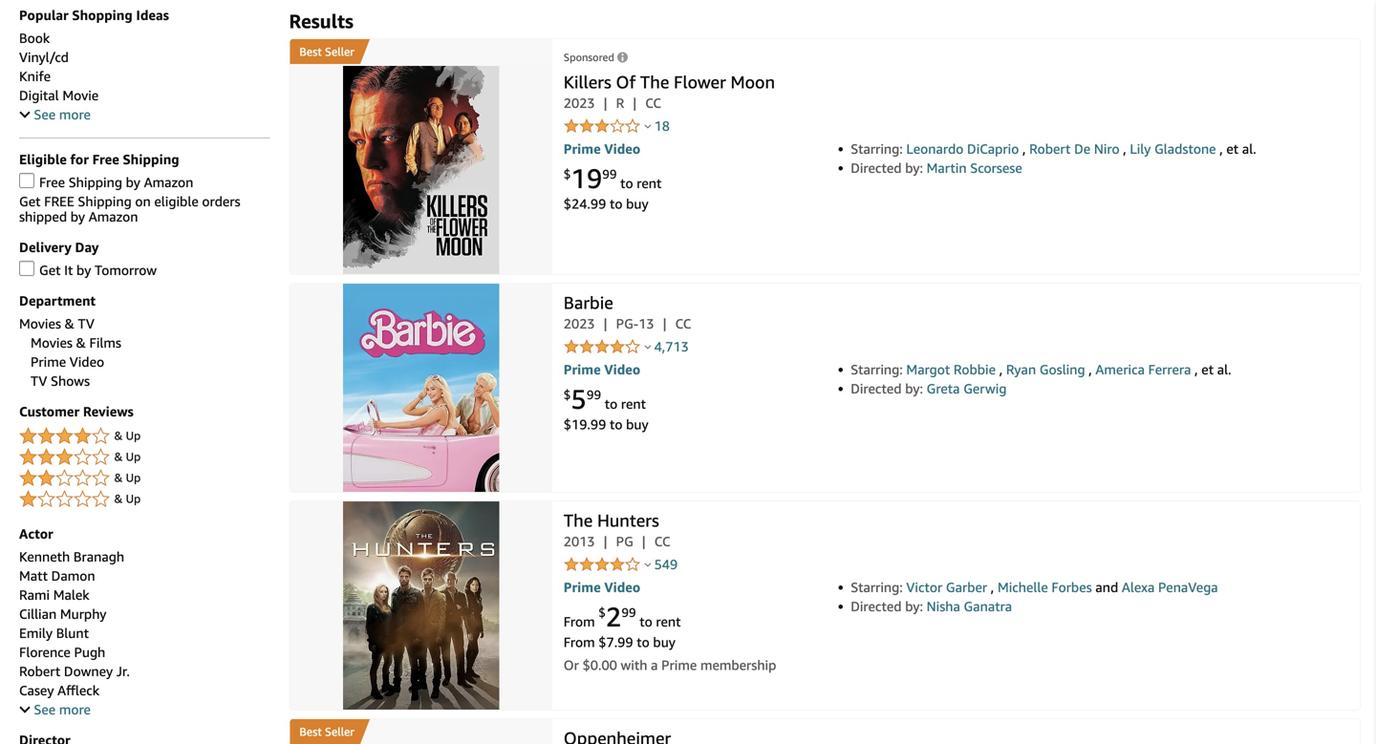 Task type: vqa. For each thing, say whether or not it's contained in the screenshot.
the It
yes



Task type: describe. For each thing, give the bounding box(es) containing it.
popular
[[19, 7, 69, 23]]

more for extender expand icon
[[59, 702, 91, 718]]

gladstone
[[1155, 141, 1216, 157]]

1 best seller link from the top
[[290, 39, 552, 64]]

from $ 2 99 to rent from $7.99 to buy
[[564, 601, 681, 650]]

robert inside starring: leonardo dicaprio , robert de niro , lily gladstone , et al. directed by: martin scorsese
[[1030, 141, 1071, 157]]

barbie image
[[343, 284, 499, 492]]

$ 19 99 to rent $24.99 to buy
[[564, 162, 662, 212]]

the inside the hunters 2013 | pg | cc
[[564, 510, 593, 531]]

to right 2
[[640, 614, 653, 630]]

1 vertical spatial get
[[39, 262, 61, 278]]

nisha ganatra link
[[927, 599, 1012, 615]]

1 star & up element
[[19, 488, 270, 511]]

cillian murphy link
[[19, 606, 106, 622]]

al. inside starring: leonardo dicaprio , robert de niro , lily gladstone , et al. directed by: martin scorsese
[[1242, 141, 1257, 157]]

$19.99 to buy link
[[564, 417, 649, 432]]

prime for $
[[564, 580, 601, 595]]

dicaprio
[[967, 141, 1019, 157]]

more for extender expand image
[[59, 107, 91, 122]]

lily gladstone link
[[1130, 141, 1216, 157]]

tomorrow
[[95, 262, 157, 278]]

greta
[[927, 381, 960, 397]]

get inside 'free shipping by amazon get free shipping on eligible orders shipped by amazon'
[[19, 193, 41, 209]]

1 from from the top
[[564, 614, 595, 630]]

directed inside "starring: margot robbie , ryan gosling , america ferrera , et al. directed by: greta gerwig"
[[851, 381, 902, 397]]

branagh
[[73, 549, 124, 565]]

or $0.00 with a prime membership
[[564, 658, 776, 673]]

rent for 19
[[637, 175, 662, 191]]

3 & up link from the top
[[19, 467, 270, 490]]

et inside "starring: margot robbie , ryan gosling , america ferrera , et al. directed by: greta gerwig"
[[1202, 362, 1214, 377]]

& up for 1st & up link
[[114, 429, 141, 442]]

3 stars & up element
[[19, 446, 270, 469]]

popover image for 19
[[645, 124, 651, 129]]

549
[[654, 557, 678, 572]]

get it by tomorrow
[[39, 262, 157, 278]]

popover image
[[645, 562, 651, 567]]

pugh
[[74, 645, 105, 660]]

knife
[[19, 68, 51, 84]]

starring: leonardo dicaprio , robert de niro , lily gladstone , et al. directed by: martin scorsese
[[851, 141, 1257, 176]]

video for 19
[[604, 141, 641, 157]]

$7.99
[[599, 635, 633, 650]]

18
[[654, 118, 670, 134]]

99 for 5
[[587, 388, 601, 403]]

cillian
[[19, 606, 57, 622]]

, right dicaprio
[[1023, 141, 1026, 157]]

affleck
[[57, 683, 100, 699]]

tv shows link
[[31, 373, 90, 389]]

popover image for 5
[[645, 345, 651, 349]]

2 best seller link from the top
[[290, 720, 552, 744]]

customer
[[19, 404, 79, 420]]

, right gosling
[[1089, 362, 1092, 377]]

directed inside starring: leonardo dicaprio , robert de niro , lily gladstone , et al. directed by: martin scorsese
[[851, 160, 902, 176]]

kenneth branagh link
[[19, 549, 124, 565]]

buy for 5
[[626, 417, 649, 432]]

margot
[[906, 362, 950, 377]]

, left lily
[[1123, 141, 1127, 157]]

sponsored ad - killers of the flower moon image
[[343, 66, 499, 274]]

eligible
[[154, 193, 199, 209]]

starring: inside starring: victor garber , michelle forbes and alexa penavega directed by: nisha ganatra
[[851, 580, 903, 595]]

1 vertical spatial shipping
[[69, 174, 122, 190]]

moon
[[731, 72, 775, 92]]

shipped
[[19, 209, 67, 225]]

video inside the department movies & tv movies & films prime video tv shows
[[70, 354, 104, 370]]

see more button inside the actor element
[[19, 702, 91, 718]]

malek
[[53, 587, 89, 603]]

knife link
[[19, 68, 51, 84]]

shopping
[[72, 7, 133, 23]]

13
[[639, 316, 654, 332]]

margot robbie link
[[906, 362, 996, 377]]

films
[[89, 335, 121, 351]]

book vinyl/cd knife digital movie
[[19, 30, 99, 103]]

see for extender expand icon
[[34, 702, 56, 718]]

to up $24.99 to buy link
[[620, 175, 633, 191]]

4,713
[[654, 339, 689, 355]]

2013
[[564, 534, 595, 550]]

the inside "killers of the flower moon 2023 | r | cc"
[[640, 72, 669, 92]]

99 for 19
[[602, 167, 617, 182]]

lily
[[1130, 141, 1151, 157]]

movie
[[62, 87, 99, 103]]

by: inside "starring: margot robbie , ryan gosling , america ferrera , et al. directed by: greta gerwig"
[[905, 381, 923, 397]]

18 link
[[654, 118, 670, 134]]

movies & films link
[[31, 335, 121, 351]]

2023 inside barbie 2023 | pg-13 | cc
[[564, 316, 595, 332]]

it
[[64, 262, 73, 278]]

alexa
[[1122, 580, 1155, 595]]

4 stars & up element
[[19, 425, 270, 448]]

$24.99
[[564, 196, 606, 212]]

ideas
[[136, 7, 169, 23]]

prime for 19
[[564, 141, 601, 157]]

$ inside from $ 2 99 to rent from $7.99 to buy
[[599, 606, 606, 620]]

robert de niro link
[[1030, 141, 1120, 157]]

customer reviews
[[19, 404, 134, 420]]

department movies & tv movies & films prime video tv shows
[[19, 293, 121, 389]]

popular shopping ideas element
[[19, 30, 270, 122]]

murphy
[[60, 606, 106, 622]]

up for 2 stars & up element
[[126, 471, 141, 485]]

checkbox image for free shipping by amazon
[[19, 173, 34, 188]]

seller for best seller group related to second best seller link from the top
[[325, 725, 354, 739]]

see more button inside popular shopping ideas 'element'
[[19, 107, 91, 122]]

ryan
[[1006, 362, 1036, 377]]

prime for 5
[[564, 362, 601, 377]]

rami
[[19, 587, 50, 603]]

eligible
[[19, 151, 67, 167]]

| right pg
[[642, 534, 646, 550]]

the hunters link
[[564, 510, 659, 531]]

downey
[[64, 664, 113, 680]]

directed inside starring: victor garber , michelle forbes and alexa penavega directed by: nisha ganatra
[[851, 599, 902, 615]]

vinyl/cd link
[[19, 49, 69, 65]]

of
[[616, 72, 636, 92]]

prime video link for 19
[[564, 141, 641, 157]]

flower
[[674, 72, 726, 92]]

prime inside the department movies & tv movies & films prime video tv shows
[[31, 354, 66, 370]]

popular shopping ideas
[[19, 7, 169, 23]]

killers of the flower moon link
[[564, 72, 775, 92]]

best seller for second best seller link from the top
[[300, 725, 354, 739]]

0 vertical spatial shipping
[[123, 151, 179, 167]]

al. inside "starring: margot robbie , ryan gosling , america ferrera , et al. directed by: greta gerwig"
[[1217, 362, 1232, 377]]

| left pg-
[[604, 316, 608, 332]]

& for 4th & up link from the top of the customer reviews "element"
[[114, 492, 123, 506]]

up for 4 stars & up "element"
[[126, 429, 141, 442]]

seller for second best seller link from the bottom of the page's best seller group
[[325, 45, 354, 58]]

best for second best seller link from the bottom of the page
[[300, 45, 322, 58]]

on
[[135, 193, 151, 209]]

sponsored
[[564, 51, 614, 64]]

19
[[571, 162, 602, 194]]

prime right 'a'
[[662, 658, 697, 673]]

, right gladstone
[[1220, 141, 1223, 157]]

2
[[606, 601, 622, 633]]

2023 inside "killers of the flower moon 2023 | r | cc"
[[564, 95, 595, 111]]

matt damon link
[[19, 568, 95, 584]]

$24.99 to buy link
[[564, 196, 649, 212]]

from $7.99 to buy link
[[564, 635, 676, 650]]

0 horizontal spatial amazon
[[89, 209, 138, 225]]

prime video for 5
[[564, 362, 641, 377]]

book link
[[19, 30, 50, 46]]

et inside starring: leonardo dicaprio , robert de niro , lily gladstone , et al. directed by: martin scorsese
[[1227, 141, 1239, 157]]

de
[[1074, 141, 1091, 157]]

$ for 19
[[564, 167, 571, 182]]

victor garber link
[[906, 580, 987, 595]]

robbie
[[954, 362, 996, 377]]

robert downey jr. link
[[19, 664, 130, 680]]

movies & tv link
[[19, 316, 95, 332]]

4,713 link
[[654, 339, 689, 355]]

florence pugh link
[[19, 645, 105, 660]]

prime video link for $
[[564, 580, 641, 595]]

& left films
[[76, 335, 86, 351]]

department
[[19, 293, 96, 309]]

to right $19.99
[[610, 417, 623, 432]]

michelle forbes link
[[998, 580, 1092, 595]]

4 & up link from the top
[[19, 488, 270, 511]]

& up for 4th & up link from the top of the customer reviews "element"
[[114, 492, 141, 506]]

2 stars & up element
[[19, 467, 270, 490]]

& up for second & up link from the bottom
[[114, 471, 141, 485]]

victor
[[906, 580, 943, 595]]

day
[[75, 239, 99, 255]]



Task type: locate. For each thing, give the bounding box(es) containing it.
549 link
[[654, 557, 678, 572]]

starring: inside starring: leonardo dicaprio , robert de niro , lily gladstone , et al. directed by: martin scorsese
[[851, 141, 903, 157]]

1 best seller from the top
[[300, 45, 354, 58]]

starring: inside "starring: margot robbie , ryan gosling , america ferrera , et al. directed by: greta gerwig"
[[851, 362, 903, 377]]

, left ryan
[[999, 362, 1003, 377]]

1 horizontal spatial et
[[1227, 141, 1239, 157]]

3 up from the top
[[126, 471, 141, 485]]

, right ferrera
[[1195, 362, 1198, 377]]

& up down 2 stars & up element
[[114, 492, 141, 506]]

best
[[300, 45, 322, 58], [300, 725, 322, 739]]

1 see more from the top
[[34, 107, 91, 122]]

| left r
[[604, 95, 608, 111]]

scorsese
[[970, 160, 1022, 176]]

see more for extender expand image
[[34, 107, 91, 122]]

2 see from the top
[[34, 702, 56, 718]]

0 horizontal spatial tv
[[31, 373, 47, 389]]

cc up 4,713 link
[[675, 316, 691, 332]]

customer reviews element
[[19, 425, 270, 511]]

& for second & up link from the bottom
[[114, 471, 123, 485]]

99 up "from $7.99 to buy" link
[[622, 606, 636, 620]]

1 see more button from the top
[[19, 107, 91, 122]]

by for it
[[77, 262, 91, 278]]

2 by: from the top
[[905, 381, 923, 397]]

seller
[[325, 45, 354, 58], [325, 725, 354, 739]]

up for 3 stars & up element
[[126, 450, 141, 464]]

2 popover image from the top
[[645, 345, 651, 349]]

prime video up 2
[[564, 580, 641, 595]]

1 horizontal spatial robert
[[1030, 141, 1071, 157]]

movies down department
[[19, 316, 61, 332]]

rent up or $0.00 with a prime membership
[[656, 614, 681, 630]]

99 up $24.99 to buy link
[[602, 167, 617, 182]]

2 vertical spatial rent
[[656, 614, 681, 630]]

from left 2
[[564, 614, 595, 630]]

membership
[[701, 658, 776, 673]]

leonardo dicaprio link
[[906, 141, 1019, 157]]

cc up 549
[[655, 534, 670, 550]]

& up up 3 stars & up element
[[114, 429, 141, 442]]

2 vertical spatial cc
[[655, 534, 670, 550]]

1 vertical spatial see
[[34, 702, 56, 718]]

0 vertical spatial 99
[[602, 167, 617, 182]]

2 vertical spatial by:
[[905, 599, 923, 615]]

free inside 'free shipping by amazon get free shipping on eligible orders shipped by amazon'
[[39, 174, 65, 190]]

amazon up day
[[89, 209, 138, 225]]

tv
[[78, 316, 95, 332], [31, 373, 47, 389]]

digital movie link
[[19, 87, 99, 103]]

best seller for second best seller link from the bottom of the page
[[300, 45, 354, 58]]

buy inside $ 19 99 to rent $24.99 to buy
[[626, 196, 649, 212]]

& up for 3rd & up link from the bottom
[[114, 450, 141, 464]]

& up inside 3 stars & up element
[[114, 450, 141, 464]]

$ for 5
[[564, 388, 571, 403]]

free
[[92, 151, 119, 167], [39, 174, 65, 190]]

checkbox image for get it by tomorrow
[[19, 261, 34, 276]]

1 vertical spatial amazon
[[89, 209, 138, 225]]

& up link up 1 star & up element
[[19, 446, 270, 469]]

0 horizontal spatial al.
[[1217, 362, 1232, 377]]

1 vertical spatial cc
[[675, 316, 691, 332]]

by: down leonardo
[[905, 160, 923, 176]]

1 vertical spatial 99
[[587, 388, 601, 403]]

1 vertical spatial prime video
[[564, 362, 641, 377]]

gerwig
[[964, 381, 1007, 397]]

robert left de
[[1030, 141, 1071, 157]]

0 vertical spatial rent
[[637, 175, 662, 191]]

1 & up link from the top
[[19, 425, 270, 448]]

2 vertical spatial shipping
[[78, 193, 132, 209]]

1 vertical spatial see more
[[34, 702, 91, 718]]

or
[[564, 658, 579, 673]]

& up link
[[19, 425, 270, 448], [19, 446, 270, 469], [19, 467, 270, 490], [19, 488, 270, 511]]

2 best seller group from the top
[[290, 720, 360, 744]]

up down 2 stars & up element
[[126, 492, 141, 506]]

prime video link for 5
[[564, 362, 641, 377]]

see more for extender expand icon
[[34, 702, 91, 718]]

checkbox image down delivery
[[19, 261, 34, 276]]

video up 2
[[604, 580, 641, 595]]

popover image left 18 at the top of page
[[645, 124, 651, 129]]

2 vertical spatial prime video
[[564, 580, 641, 595]]

forbes
[[1052, 580, 1092, 595]]

al.
[[1242, 141, 1257, 157], [1217, 362, 1232, 377]]

$ inside $ 5 99 to rent $19.99 to buy
[[564, 388, 571, 403]]

starring: left leonardo
[[851, 141, 903, 157]]

1 starring: from the top
[[851, 141, 903, 157]]

1 vertical spatial al.
[[1217, 362, 1232, 377]]

by up on
[[126, 174, 140, 190]]

& for 1st & up link
[[114, 429, 123, 442]]

to up $19.99 to buy link
[[605, 396, 618, 412]]

0 horizontal spatial 99
[[587, 388, 601, 403]]

1 vertical spatial free
[[39, 174, 65, 190]]

cc inside barbie 2023 | pg-13 | cc
[[675, 316, 691, 332]]

99 inside from $ 2 99 to rent from $7.99 to buy
[[622, 606, 636, 620]]

& up inside 2 stars & up element
[[114, 471, 141, 485]]

see right extender expand image
[[34, 107, 56, 122]]

rent for 5
[[621, 396, 646, 412]]

the right "of"
[[640, 72, 669, 92]]

see more inside popular shopping ideas 'element'
[[34, 107, 91, 122]]

$ 5 99 to rent $19.99 to buy
[[564, 383, 649, 432]]

prime video
[[564, 141, 641, 157], [564, 362, 641, 377], [564, 580, 641, 595]]

2 starring: from the top
[[851, 362, 903, 377]]

michelle
[[998, 580, 1048, 595]]

1 checkbox image from the top
[[19, 173, 34, 188]]

cc up 18 "link"
[[645, 95, 661, 111]]

leonardo
[[906, 141, 964, 157]]

shipping down eligible for free shipping
[[69, 174, 122, 190]]

2023 down killers
[[564, 95, 595, 111]]

2 vertical spatial 99
[[622, 606, 636, 620]]

0 vertical spatial tv
[[78, 316, 95, 332]]

1 vertical spatial $
[[564, 388, 571, 403]]

by for shipping
[[126, 174, 140, 190]]

1 directed from the top
[[851, 160, 902, 176]]

and
[[1096, 580, 1118, 595]]

2 prime video from the top
[[564, 362, 641, 377]]

free right 'for'
[[92, 151, 119, 167]]

3 starring: from the top
[[851, 580, 903, 595]]

0 vertical spatial directed
[[851, 160, 902, 176]]

matt
[[19, 568, 48, 584]]

2 2023 from the top
[[564, 316, 595, 332]]

to right $24.99
[[610, 196, 623, 212]]

1 horizontal spatial 99
[[602, 167, 617, 182]]

1 vertical spatial starring:
[[851, 362, 903, 377]]

1 vertical spatial seller
[[325, 725, 354, 739]]

1 vertical spatial best
[[300, 725, 322, 739]]

2 more from the top
[[59, 702, 91, 718]]

1 best from the top
[[300, 45, 322, 58]]

99 inside $ 19 99 to rent $24.99 to buy
[[602, 167, 617, 182]]

kenneth branagh matt damon rami malek cillian murphy emily blunt florence pugh robert downey jr. casey affleck
[[19, 549, 130, 699]]

prime video link up shows
[[31, 354, 104, 370]]

blunt
[[56, 626, 89, 641]]

free up the 'free'
[[39, 174, 65, 190]]

casey affleck link
[[19, 683, 100, 699]]

, up "ganatra"
[[991, 580, 994, 595]]

prime video link up '19'
[[564, 141, 641, 157]]

$
[[564, 167, 571, 182], [564, 388, 571, 403], [599, 606, 606, 620]]

directed left nisha
[[851, 599, 902, 615]]

up up 3 stars & up element
[[126, 429, 141, 442]]

niro
[[1094, 141, 1120, 157]]

99 inside $ 5 99 to rent $19.99 to buy
[[587, 388, 601, 403]]

1 vertical spatial directed
[[851, 381, 902, 397]]

1 popover image from the top
[[645, 124, 651, 129]]

shipping left on
[[78, 193, 132, 209]]

more inside popular shopping ideas 'element'
[[59, 107, 91, 122]]

1 vertical spatial best seller group
[[290, 720, 360, 744]]

the hunters 2013 | pg | cc
[[564, 510, 670, 550]]

video up $ 19 99 to rent $24.99 to buy
[[604, 141, 641, 157]]

starring: for 5
[[851, 362, 903, 377]]

tv left shows
[[31, 373, 47, 389]]

1 horizontal spatial amazon
[[144, 174, 193, 190]]

1 vertical spatial more
[[59, 702, 91, 718]]

emily
[[19, 626, 53, 641]]

florence
[[19, 645, 71, 660]]

0 vertical spatial see more button
[[19, 107, 91, 122]]

see more down digital movie "link"
[[34, 107, 91, 122]]

0 vertical spatial by
[[126, 174, 140, 190]]

0 vertical spatial robert
[[1030, 141, 1071, 157]]

by: down victor
[[905, 599, 923, 615]]

cc for the hunters
[[655, 534, 670, 550]]

extender expand image
[[19, 703, 30, 714]]

prime up tv shows link
[[31, 354, 66, 370]]

1 vertical spatial et
[[1202, 362, 1214, 377]]

by right it
[[77, 262, 91, 278]]

buy
[[626, 196, 649, 212], [626, 417, 649, 432], [653, 635, 676, 650]]

buy up or $0.00 with a prime membership
[[653, 635, 676, 650]]

, inside starring: victor garber , michelle forbes and alexa penavega directed by: nisha ganatra
[[991, 580, 994, 595]]

rent inside $ 5 99 to rent $19.99 to buy
[[621, 396, 646, 412]]

al. right gladstone
[[1242, 141, 1257, 157]]

3 by: from the top
[[905, 599, 923, 615]]

2 vertical spatial $
[[599, 606, 606, 620]]

0 horizontal spatial the
[[564, 510, 593, 531]]

prime down 2013
[[564, 580, 601, 595]]

martin scorsese link
[[927, 160, 1022, 176]]

0 vertical spatial free
[[92, 151, 119, 167]]

2 see more button from the top
[[19, 702, 91, 718]]

popover image
[[645, 124, 651, 129], [645, 345, 651, 349]]

gosling
[[1040, 362, 1085, 377]]

0 horizontal spatial free
[[39, 174, 65, 190]]

& up
[[114, 429, 141, 442], [114, 450, 141, 464], [114, 471, 141, 485], [114, 492, 141, 506]]

1 vertical spatial robert
[[19, 664, 60, 680]]

checkbox image
[[19, 173, 34, 188], [19, 261, 34, 276]]

0 vertical spatial best
[[300, 45, 322, 58]]

america ferrera link
[[1096, 362, 1191, 377]]

up for 1 star & up element
[[126, 492, 141, 506]]

buy for 19
[[626, 196, 649, 212]]

1 vertical spatial movies
[[31, 335, 73, 351]]

video for $
[[604, 580, 641, 595]]

from up or
[[564, 635, 595, 650]]

by: inside starring: victor garber , michelle forbes and alexa penavega directed by: nisha ganatra
[[905, 599, 923, 615]]

barbie 2023 | pg-13 | cc
[[564, 292, 691, 332]]

0 vertical spatial buy
[[626, 196, 649, 212]]

ferrera
[[1148, 362, 1191, 377]]

see for extender expand image
[[34, 107, 56, 122]]

0 vertical spatial al.
[[1242, 141, 1257, 157]]

2 from from the top
[[564, 635, 595, 650]]

see inside popular shopping ideas 'element'
[[34, 107, 56, 122]]

2 & up from the top
[[114, 450, 141, 464]]

prime video up 5
[[564, 362, 641, 377]]

0 vertical spatial best seller
[[300, 45, 354, 58]]

1 vertical spatial checkbox image
[[19, 261, 34, 276]]

ganatra
[[964, 599, 1012, 615]]

up inside "element"
[[126, 429, 141, 442]]

& down 4 stars & up "element"
[[114, 450, 123, 464]]

extender expand image
[[19, 107, 30, 118]]

pg
[[616, 534, 633, 550]]

& inside "element"
[[114, 429, 123, 442]]

1 horizontal spatial tv
[[78, 316, 95, 332]]

2 best seller from the top
[[300, 725, 354, 739]]

2 best from the top
[[300, 725, 322, 739]]

the hunters image
[[343, 502, 499, 710]]

starring: left margot
[[851, 362, 903, 377]]

99 up $19.99
[[587, 388, 601, 403]]

0 vertical spatial by:
[[905, 160, 923, 176]]

1 vertical spatial popover image
[[645, 345, 651, 349]]

rent
[[637, 175, 662, 191], [621, 396, 646, 412], [656, 614, 681, 630]]

prime up 5
[[564, 362, 601, 377]]

rent inside $ 19 99 to rent $24.99 to buy
[[637, 175, 662, 191]]

$ inside $ 19 99 to rent $24.99 to buy
[[564, 167, 571, 182]]

kenneth
[[19, 549, 70, 565]]

1 up from the top
[[126, 429, 141, 442]]

1 vertical spatial rent
[[621, 396, 646, 412]]

3 prime video from the top
[[564, 580, 641, 595]]

et right gladstone
[[1227, 141, 1239, 157]]

& up link down 4 stars & up "element"
[[19, 467, 270, 490]]

$ up '$7.99'
[[599, 606, 606, 620]]

starring: for 19
[[851, 141, 903, 157]]

1 horizontal spatial the
[[640, 72, 669, 92]]

prime up '19'
[[564, 141, 601, 157]]

more
[[59, 107, 91, 122], [59, 702, 91, 718]]

actor element
[[19, 549, 270, 718]]

reviews
[[83, 404, 134, 420]]

prime video link up 2
[[564, 580, 641, 595]]

2 horizontal spatial 99
[[622, 606, 636, 620]]

buy right $19.99
[[626, 417, 649, 432]]

1 vertical spatial best seller link
[[290, 720, 552, 744]]

barbie
[[564, 292, 613, 313]]

see more down casey affleck link
[[34, 702, 91, 718]]

| left pg
[[604, 534, 608, 550]]

by:
[[905, 160, 923, 176], [905, 381, 923, 397], [905, 599, 923, 615]]

1 2023 from the top
[[564, 95, 595, 111]]

cc inside the hunters 2013 | pg | cc
[[655, 534, 670, 550]]

0 vertical spatial movies
[[19, 316, 61, 332]]

1 vertical spatial buy
[[626, 417, 649, 432]]

starring: left victor
[[851, 580, 903, 595]]

popover image down 13
[[645, 345, 651, 349]]

to up with
[[637, 635, 650, 650]]

|
[[604, 95, 608, 111], [633, 95, 637, 111], [604, 316, 608, 332], [663, 316, 667, 332], [604, 534, 608, 550], [642, 534, 646, 550]]

99
[[602, 167, 617, 182], [587, 388, 601, 403], [622, 606, 636, 620]]

0 vertical spatial the
[[640, 72, 669, 92]]

jr.
[[116, 664, 130, 680]]

shipping
[[123, 151, 179, 167], [69, 174, 122, 190], [78, 193, 132, 209]]

buy right $24.99
[[626, 196, 649, 212]]

rent up $24.99 to buy link
[[637, 175, 662, 191]]

see more button down digital movie "link"
[[19, 107, 91, 122]]

0 vertical spatial see more
[[34, 107, 91, 122]]

digital
[[19, 87, 59, 103]]

cc
[[645, 95, 661, 111], [675, 316, 691, 332], [655, 534, 670, 550]]

1 vertical spatial from
[[564, 635, 595, 650]]

book
[[19, 30, 50, 46]]

buy inside $ 5 99 to rent $19.99 to buy
[[626, 417, 649, 432]]

& down the reviews
[[114, 429, 123, 442]]

shows
[[51, 373, 90, 389]]

barbie link
[[564, 292, 613, 313]]

4 & up from the top
[[114, 492, 141, 506]]

| right 13
[[663, 316, 667, 332]]

the up 2013
[[564, 510, 593, 531]]

2 up from the top
[[126, 450, 141, 464]]

prime video for 19
[[564, 141, 641, 157]]

& up down 3 stars & up element
[[114, 471, 141, 485]]

best seller group for second best seller link from the bottom of the page
[[290, 39, 360, 64]]

& down 2 stars & up element
[[114, 492, 123, 506]]

0 vertical spatial amazon
[[144, 174, 193, 190]]

4 up from the top
[[126, 492, 141, 506]]

0 vertical spatial cc
[[645, 95, 661, 111]]

hunters
[[597, 510, 659, 531]]

see inside the actor element
[[34, 702, 56, 718]]

1 vertical spatial the
[[564, 510, 593, 531]]

1 vertical spatial by:
[[905, 381, 923, 397]]

best seller group
[[290, 39, 360, 64], [290, 720, 360, 744]]

directed left greta
[[851, 381, 902, 397]]

0 vertical spatial $
[[564, 167, 571, 182]]

movies down "movies & tv" link
[[31, 335, 73, 351]]

0 vertical spatial see
[[34, 107, 56, 122]]

&
[[65, 316, 74, 332], [76, 335, 86, 351], [114, 429, 123, 442], [114, 450, 123, 464], [114, 471, 123, 485], [114, 492, 123, 506]]

1 horizontal spatial free
[[92, 151, 119, 167]]

1 seller from the top
[[325, 45, 354, 58]]

robert
[[1030, 141, 1071, 157], [19, 664, 60, 680]]

starring: margot robbie , ryan gosling , america ferrera , et al. directed by: greta gerwig
[[851, 362, 1232, 397]]

et right ferrera
[[1202, 362, 1214, 377]]

& up inside 1 star & up element
[[114, 492, 141, 506]]

1 & up from the top
[[114, 429, 141, 442]]

0 horizontal spatial et
[[1202, 362, 1214, 377]]

0 vertical spatial get
[[19, 193, 41, 209]]

rent inside from $ 2 99 to rent from $7.99 to buy
[[656, 614, 681, 630]]

ryan gosling link
[[1006, 362, 1085, 377]]

greta gerwig link
[[927, 381, 1007, 397]]

$19.99
[[564, 417, 606, 432]]

best for second best seller link from the top
[[300, 725, 322, 739]]

0 vertical spatial popover image
[[645, 124, 651, 129]]

cc inside "killers of the flower moon 2023 | r | cc"
[[645, 95, 661, 111]]

5
[[571, 383, 587, 415]]

up down 3 stars & up element
[[126, 471, 141, 485]]

0 vertical spatial best seller group
[[290, 39, 360, 64]]

see more inside the actor element
[[34, 702, 91, 718]]

2 vertical spatial buy
[[653, 635, 676, 650]]

1 vertical spatial best seller
[[300, 725, 354, 739]]

0 vertical spatial checkbox image
[[19, 173, 34, 188]]

2 & up link from the top
[[19, 446, 270, 469]]

& up link up 2 stars & up element
[[19, 425, 270, 448]]

0 vertical spatial seller
[[325, 45, 354, 58]]

cc for barbie
[[675, 316, 691, 332]]

0 vertical spatial prime video
[[564, 141, 641, 157]]

buy inside from $ 2 99 to rent from $7.99 to buy
[[653, 635, 676, 650]]

3 & up from the top
[[114, 471, 141, 485]]

video down the movies & films link
[[70, 354, 104, 370]]

1 prime video from the top
[[564, 141, 641, 157]]

& for 3rd & up link from the bottom
[[114, 450, 123, 464]]

get it by tomorrow link
[[19, 261, 157, 278]]

2 vertical spatial starring:
[[851, 580, 903, 595]]

starring: victor garber , michelle forbes and alexa penavega directed by: nisha ganatra
[[851, 580, 1218, 615]]

delivery day
[[19, 239, 99, 255]]

robert up casey
[[19, 664, 60, 680]]

0 vertical spatial starring:
[[851, 141, 903, 157]]

movies
[[19, 316, 61, 332], [31, 335, 73, 351]]

see more
[[34, 107, 91, 122], [34, 702, 91, 718]]

0 vertical spatial more
[[59, 107, 91, 122]]

2 vertical spatial by
[[77, 262, 91, 278]]

2023 down the "barbie"
[[564, 316, 595, 332]]

& up inside 4 stars & up "element"
[[114, 429, 141, 442]]

1 horizontal spatial al.
[[1242, 141, 1257, 157]]

2 seller from the top
[[325, 725, 354, 739]]

2 see more from the top
[[34, 702, 91, 718]]

1 vertical spatial 2023
[[564, 316, 595, 332]]

0 vertical spatial et
[[1227, 141, 1239, 157]]

$ up $24.99
[[564, 167, 571, 182]]

video for 5
[[604, 362, 641, 377]]

0 vertical spatial best seller link
[[290, 39, 552, 64]]

killers of the flower moon 2023 | r | cc
[[564, 72, 775, 111]]

amazon
[[144, 174, 193, 190], [89, 209, 138, 225]]

1 by: from the top
[[905, 160, 923, 176]]

0 vertical spatial 2023
[[564, 95, 595, 111]]

3 directed from the top
[[851, 599, 902, 615]]

prime video up '19'
[[564, 141, 641, 157]]

checkbox image down "eligible"
[[19, 173, 34, 188]]

best seller group for second best seller link from the top
[[290, 720, 360, 744]]

1 best seller group from the top
[[290, 39, 360, 64]]

by: inside starring: leonardo dicaprio , robert de niro , lily gladstone , et al. directed by: martin scorsese
[[905, 160, 923, 176]]

more inside the actor element
[[59, 702, 91, 718]]

up down 4 stars & up "element"
[[126, 450, 141, 464]]

directed left martin
[[851, 160, 902, 176]]

| right r
[[633, 95, 637, 111]]

robert inside kenneth branagh matt damon rami malek cillian murphy emily blunt florence pugh robert downey jr. casey affleck
[[19, 664, 60, 680]]

1 vertical spatial see more button
[[19, 702, 91, 718]]

the
[[640, 72, 669, 92], [564, 510, 593, 531]]

0 vertical spatial from
[[564, 614, 595, 630]]

1 vertical spatial by
[[71, 209, 85, 225]]

& up the movies & films link
[[65, 316, 74, 332]]

see
[[34, 107, 56, 122], [34, 702, 56, 718]]

2 vertical spatial directed
[[851, 599, 902, 615]]

video up $ 5 99 to rent $19.99 to buy
[[604, 362, 641, 377]]

2 checkbox image from the top
[[19, 261, 34, 276]]

1 vertical spatial tv
[[31, 373, 47, 389]]

by up day
[[71, 209, 85, 225]]

0 horizontal spatial robert
[[19, 664, 60, 680]]

1 more from the top
[[59, 107, 91, 122]]

more down movie
[[59, 107, 91, 122]]

rent up $19.99 to buy link
[[621, 396, 646, 412]]

2 directed from the top
[[851, 381, 902, 397]]

checkbox image inside get it by tomorrow link
[[19, 261, 34, 276]]

1 see from the top
[[34, 107, 56, 122]]

et
[[1227, 141, 1239, 157], [1202, 362, 1214, 377]]



